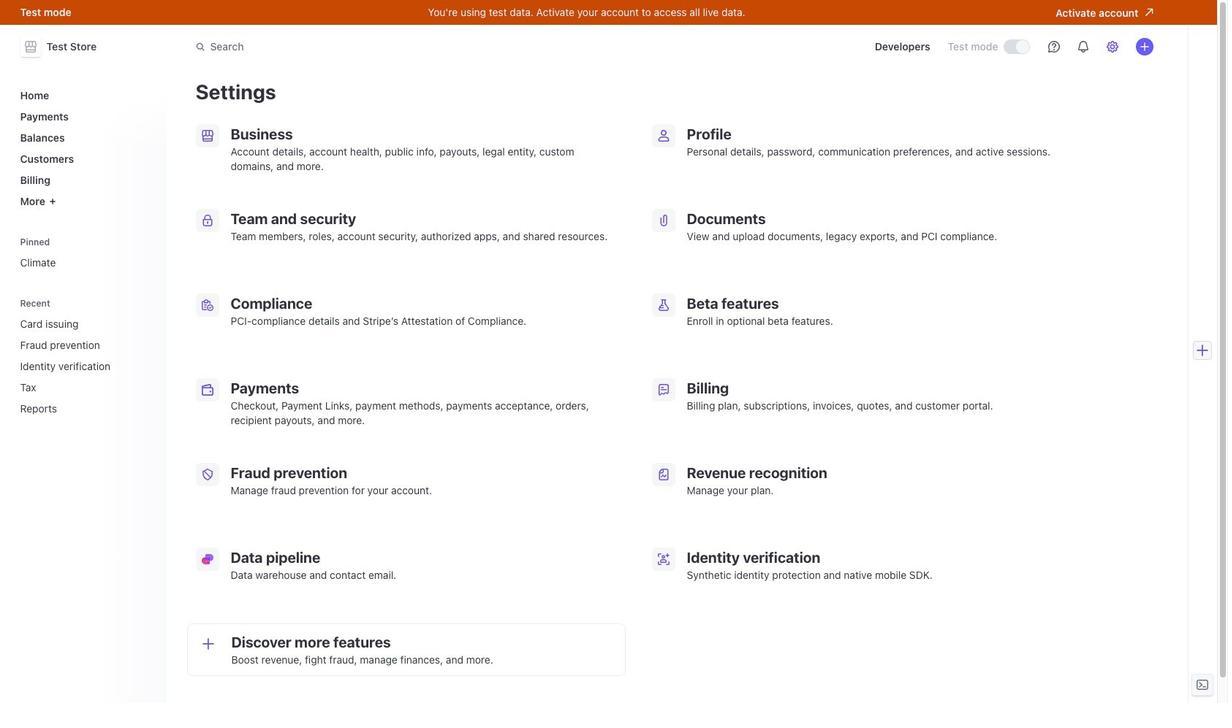 Task type: locate. For each thing, give the bounding box(es) containing it.
1 recent element from the top
[[14, 293, 158, 421]]

help image
[[1048, 41, 1060, 53]]

clear history image
[[143, 299, 152, 308]]

core navigation links element
[[14, 83, 158, 213]]

pinned element
[[14, 232, 158, 275]]

recent element
[[14, 293, 158, 421], [14, 312, 158, 421]]

None search field
[[187, 33, 599, 60]]



Task type: vqa. For each thing, say whether or not it's contained in the screenshot.
the right and
no



Task type: describe. For each thing, give the bounding box(es) containing it.
settings image
[[1106, 41, 1118, 53]]

edit pins image
[[143, 238, 152, 247]]

notifications image
[[1077, 41, 1089, 53]]

Search text field
[[187, 33, 599, 60]]

Test mode checkbox
[[1004, 40, 1029, 53]]

2 recent element from the top
[[14, 312, 158, 421]]



